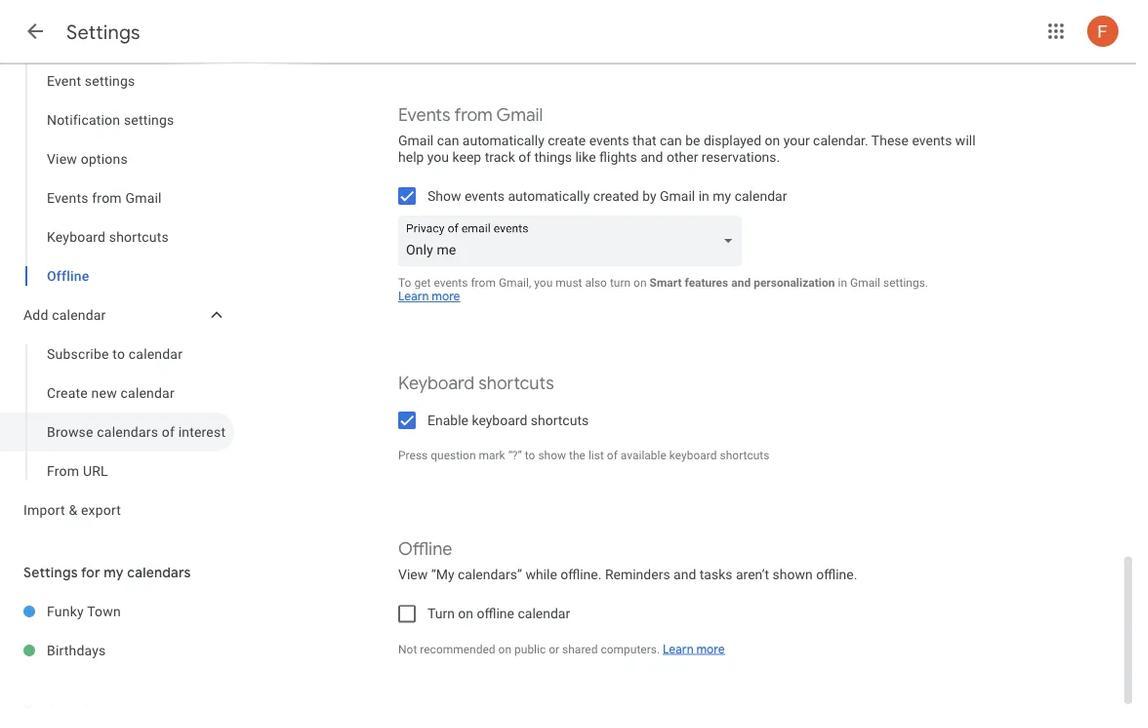 Task type: describe. For each thing, give the bounding box(es) containing it.
of inside group
[[162, 424, 175, 440]]

offline
[[477, 607, 515, 623]]

1 vertical spatial my
[[104, 564, 124, 582]]

show events automatically created by gmail in my calendar
[[428, 188, 787, 205]]

events right show at the top of page
[[465, 188, 505, 205]]

and inside offline view "my calendars" while offline. reminders and tasks aren't shown offline.
[[674, 568, 696, 584]]

things
[[535, 149, 572, 165]]

get
[[414, 276, 431, 290]]

town
[[87, 604, 121, 620]]

turn on offline calendar
[[428, 607, 570, 623]]

calendars"
[[458, 568, 522, 584]]

&
[[69, 502, 77, 518]]

press
[[398, 450, 428, 463]]

add
[[23, 307, 48, 323]]

gmail,
[[499, 276, 531, 290]]

events from gmail gmail can automatically create events that can be displayed on your calendar. these events will help you keep track of things like flights and other reservations.
[[398, 104, 976, 165]]

events left will
[[912, 133, 952, 149]]

that
[[633, 133, 657, 149]]

gmail right by
[[660, 188, 695, 205]]

notification
[[47, 112, 120, 128]]

gmail inside group
[[125, 190, 162, 206]]

reservations.
[[702, 149, 780, 165]]

recommended
[[420, 643, 496, 657]]

events from gmail
[[47, 190, 162, 206]]

shortcuts inside group
[[109, 229, 169, 245]]

calendars inside group
[[97, 424, 158, 440]]

aren't
[[736, 568, 770, 584]]

help
[[398, 149, 424, 165]]

while
[[526, 568, 557, 584]]

or
[[549, 643, 560, 657]]

tasks
[[700, 568, 733, 584]]

learn inside to get events from gmail, you must also turn on smart features and personalization in gmail settings. learn more
[[398, 290, 429, 305]]

1 can from the left
[[437, 133, 459, 149]]

tree containing event settings
[[0, 0, 234, 530]]

settings for event settings
[[85, 73, 135, 89]]

you inside to get events from gmail, you must also turn on smart features and personalization in gmail settings. learn more
[[534, 276, 553, 290]]

funky
[[47, 604, 84, 620]]

and inside to get events from gmail, you must also turn on smart features and personalization in gmail settings. learn more
[[732, 276, 751, 290]]

2 can from the left
[[660, 133, 682, 149]]

0 horizontal spatial keyboard
[[472, 413, 528, 429]]

add calendar
[[23, 307, 106, 323]]

keyboard inside group
[[47, 229, 106, 245]]

1 vertical spatial automatically
[[508, 188, 590, 205]]

create new calendar
[[47, 385, 175, 401]]

on inside "events from gmail gmail can automatically create events that can be displayed on your calendar. these events will help you keep track of things like flights and other reservations."
[[765, 133, 780, 149]]

for
[[81, 564, 100, 582]]

question
[[431, 450, 476, 463]]

will
[[956, 133, 976, 149]]

the
[[569, 450, 586, 463]]

displayed
[[704, 133, 762, 149]]

automatically inside "events from gmail gmail can automatically create events that can be displayed on your calendar. these events will help you keep track of things like flights and other reservations."
[[463, 133, 545, 149]]

must
[[556, 276, 582, 290]]

1 vertical spatial keyboard
[[670, 450, 717, 463]]

in inside to get events from gmail, you must also turn on smart features and personalization in gmail settings. learn more
[[838, 276, 847, 290]]

show
[[538, 450, 566, 463]]

browse
[[47, 424, 93, 440]]

computers.
[[601, 643, 660, 657]]

offline view "my calendars" while offline. reminders and tasks aren't shown offline.
[[398, 539, 858, 584]]

0 horizontal spatial in
[[699, 188, 710, 205]]

"?"
[[508, 450, 522, 463]]

list
[[589, 450, 604, 463]]

you inside "events from gmail gmail can automatically create events that can be displayed on your calendar. these events will help you keep track of things like flights and other reservations."
[[427, 149, 449, 165]]

view inside offline view "my calendars" while offline. reminders and tasks aren't shown offline.
[[398, 568, 428, 584]]

events for events from gmail gmail can automatically create events that can be displayed on your calendar. these events will help you keep track of things like flights and other reservations.
[[398, 104, 451, 127]]

import
[[23, 502, 65, 518]]

offline for offline view "my calendars" while offline. reminders and tasks aren't shown offline.
[[398, 539, 452, 561]]

settings heading
[[66, 20, 140, 44]]

view options
[[47, 151, 128, 167]]

events inside to get events from gmail, you must also turn on smart features and personalization in gmail settings. learn more
[[434, 276, 468, 290]]

1 vertical spatial learn
[[663, 643, 694, 658]]

1 horizontal spatial keyboard
[[398, 373, 475, 395]]

by
[[643, 188, 657, 205]]

features
[[685, 276, 729, 290]]

shown
[[773, 568, 813, 584]]

from for events from gmail
[[92, 190, 122, 206]]

turn
[[428, 607, 455, 623]]

turn
[[610, 276, 631, 290]]

not
[[398, 643, 417, 657]]

public
[[515, 643, 546, 657]]

event settings
[[47, 73, 135, 89]]

subscribe to calendar
[[47, 346, 183, 362]]

be
[[686, 133, 700, 149]]



Task type: locate. For each thing, give the bounding box(es) containing it.
calendar
[[735, 188, 787, 205], [52, 307, 106, 323], [129, 346, 183, 362], [121, 385, 175, 401], [518, 607, 570, 623]]

you
[[427, 149, 449, 165], [534, 276, 553, 290]]

gmail
[[497, 104, 543, 127], [398, 133, 434, 149], [660, 188, 695, 205], [125, 190, 162, 206], [850, 276, 881, 290]]

0 vertical spatial calendars
[[97, 424, 158, 440]]

2 horizontal spatial and
[[732, 276, 751, 290]]

enable
[[428, 413, 469, 429]]

keyboard right available
[[670, 450, 717, 463]]

import & export
[[23, 502, 121, 518]]

1 vertical spatial group
[[0, 335, 234, 491]]

1 vertical spatial view
[[398, 568, 428, 584]]

settings up options
[[124, 112, 174, 128]]

notification settings
[[47, 112, 174, 128]]

learn
[[398, 290, 429, 305], [663, 643, 694, 658]]

0 horizontal spatial more
[[432, 290, 460, 305]]

0 horizontal spatial events
[[47, 190, 88, 206]]

0 horizontal spatial of
[[162, 424, 175, 440]]

in right 'personalization'
[[838, 276, 847, 290]]

0 vertical spatial settings
[[66, 20, 140, 44]]

0 horizontal spatial learn
[[398, 290, 429, 305]]

0 vertical spatial learn more link
[[398, 290, 460, 305]]

keyboard down events from gmail
[[47, 229, 106, 245]]

settings for settings for my calendars
[[23, 564, 78, 582]]

like
[[576, 149, 596, 165]]

0 horizontal spatial learn more link
[[398, 290, 460, 305]]

calendar.
[[813, 133, 869, 149]]

in
[[699, 188, 710, 205], [838, 276, 847, 290]]

browse calendars of interest
[[47, 424, 226, 440]]

1 vertical spatial from
[[92, 190, 122, 206]]

to inside group
[[113, 346, 125, 362]]

events down view options on the top of page
[[47, 190, 88, 206]]

offline. right the while
[[561, 568, 602, 584]]

1 horizontal spatial and
[[674, 568, 696, 584]]

track
[[485, 149, 515, 165]]

in down reservations.
[[699, 188, 710, 205]]

offline inside group
[[47, 268, 89, 284]]

0 vertical spatial automatically
[[463, 133, 545, 149]]

gmail up track
[[497, 104, 543, 127]]

from for events from gmail gmail can automatically create events that can be displayed on your calendar. these events will help you keep track of things like flights and other reservations.
[[454, 104, 493, 127]]

offline.
[[561, 568, 602, 584], [816, 568, 858, 584]]

2 vertical spatial from
[[471, 276, 496, 290]]

settings
[[66, 20, 140, 44], [23, 564, 78, 582]]

from inside "events from gmail gmail can automatically create events that can be displayed on your calendar. these events will help you keep track of things like flights and other reservations."
[[454, 104, 493, 127]]

and left other
[[641, 149, 663, 165]]

birthdays link
[[47, 632, 234, 671]]

settings up notification settings
[[85, 73, 135, 89]]

1 horizontal spatial keyboard shortcuts
[[398, 373, 554, 395]]

calendars up funky town tree item
[[127, 564, 191, 582]]

settings for notification settings
[[124, 112, 174, 128]]

enable keyboard shortcuts
[[428, 413, 589, 429]]

calendar up subscribe
[[52, 307, 106, 323]]

offline for offline
[[47, 268, 89, 284]]

0 horizontal spatial and
[[641, 149, 663, 165]]

shared
[[562, 643, 598, 657]]

0 horizontal spatial view
[[47, 151, 77, 167]]

to
[[113, 346, 125, 362], [525, 450, 535, 463]]

more
[[432, 290, 460, 305], [697, 643, 725, 658]]

on inside not recommended on public or shared computers. learn more
[[499, 643, 512, 657]]

"my
[[431, 568, 455, 584]]

on right the turn
[[458, 607, 474, 623]]

0 vertical spatial keyboard shortcuts
[[47, 229, 169, 245]]

subscribe
[[47, 346, 109, 362]]

and
[[641, 149, 663, 165], [732, 276, 751, 290], [674, 568, 696, 584]]

0 vertical spatial offline
[[47, 268, 89, 284]]

of inside "events from gmail gmail can automatically create events that can be displayed on your calendar. these events will help you keep track of things like flights and other reservations."
[[519, 149, 531, 165]]

birthdays
[[47, 643, 106, 659]]

you right help
[[427, 149, 449, 165]]

1 vertical spatial keyboard
[[398, 373, 475, 395]]

group
[[0, 0, 234, 296], [0, 335, 234, 491]]

keyboard
[[47, 229, 106, 245], [398, 373, 475, 395]]

calendar down reservations.
[[735, 188, 787, 205]]

automatically left create
[[463, 133, 545, 149]]

learn more link right computers.
[[663, 643, 725, 658]]

1 horizontal spatial keyboard
[[670, 450, 717, 463]]

interest
[[178, 424, 226, 440]]

learn more link
[[398, 290, 460, 305], [663, 643, 725, 658]]

0 horizontal spatial offline
[[47, 268, 89, 284]]

1 horizontal spatial view
[[398, 568, 428, 584]]

other
[[667, 149, 698, 165]]

can
[[437, 133, 459, 149], [660, 133, 682, 149]]

url
[[83, 463, 108, 479]]

view inside group
[[47, 151, 77, 167]]

0 horizontal spatial to
[[113, 346, 125, 362]]

1 horizontal spatial of
[[519, 149, 531, 165]]

group containing event settings
[[0, 0, 234, 296]]

tree
[[0, 0, 234, 530]]

events for events from gmail
[[47, 190, 88, 206]]

go back image
[[23, 20, 47, 43]]

and left tasks
[[674, 568, 696, 584]]

you left must
[[534, 276, 553, 290]]

to
[[398, 276, 411, 290]]

keyboard up enable
[[398, 373, 475, 395]]

reminders
[[605, 568, 670, 584]]

0 vertical spatial more
[[432, 290, 460, 305]]

mark
[[479, 450, 505, 463]]

personalization
[[754, 276, 835, 290]]

view left options
[[47, 151, 77, 167]]

created
[[593, 188, 639, 205]]

1 horizontal spatial more
[[697, 643, 725, 658]]

events right get
[[434, 276, 468, 290]]

on left the public
[[499, 643, 512, 657]]

calendar up browse calendars of interest at the bottom of the page
[[121, 385, 175, 401]]

0 vertical spatial and
[[641, 149, 663, 165]]

0 vertical spatial you
[[427, 149, 449, 165]]

0 vertical spatial my
[[713, 188, 731, 205]]

from inside to get events from gmail, you must also turn on smart features and personalization in gmail settings. learn more
[[471, 276, 496, 290]]

0 horizontal spatial can
[[437, 133, 459, 149]]

from url
[[47, 463, 108, 479]]

funky town
[[47, 604, 121, 620]]

these
[[872, 133, 909, 149]]

0 horizontal spatial offline.
[[561, 568, 602, 584]]

group containing subscribe to calendar
[[0, 335, 234, 491]]

1 horizontal spatial can
[[660, 133, 682, 149]]

1 vertical spatial more
[[697, 643, 725, 658]]

create
[[548, 133, 586, 149]]

1 horizontal spatial events
[[398, 104, 451, 127]]

1 vertical spatial of
[[162, 424, 175, 440]]

0 horizontal spatial you
[[427, 149, 449, 165]]

0 horizontal spatial keyboard shortcuts
[[47, 229, 169, 245]]

1 horizontal spatial learn
[[663, 643, 694, 658]]

1 horizontal spatial to
[[525, 450, 535, 463]]

2 vertical spatial and
[[674, 568, 696, 584]]

1 vertical spatial in
[[838, 276, 847, 290]]

0 vertical spatial settings
[[85, 73, 135, 89]]

from
[[47, 463, 79, 479]]

my right the for
[[104, 564, 124, 582]]

keyboard shortcuts up enable
[[398, 373, 554, 395]]

1 horizontal spatial my
[[713, 188, 731, 205]]

settings for my calendars
[[23, 564, 191, 582]]

1 vertical spatial settings
[[23, 564, 78, 582]]

more down tasks
[[697, 643, 725, 658]]

2 offline. from the left
[[816, 568, 858, 584]]

events up help
[[398, 104, 451, 127]]

0 vertical spatial group
[[0, 0, 234, 296]]

birthdays tree item
[[0, 632, 234, 671]]

calendars down create new calendar
[[97, 424, 158, 440]]

0 vertical spatial learn
[[398, 290, 429, 305]]

of
[[519, 149, 531, 165], [162, 424, 175, 440], [607, 450, 618, 463]]

offline up "my
[[398, 539, 452, 561]]

1 vertical spatial keyboard shortcuts
[[398, 373, 554, 395]]

keep
[[453, 149, 482, 165]]

more inside to get events from gmail, you must also turn on smart features and personalization in gmail settings. learn more
[[432, 290, 460, 305]]

flights
[[600, 149, 637, 165]]

from down options
[[92, 190, 122, 206]]

can left be
[[660, 133, 682, 149]]

1 vertical spatial offline
[[398, 539, 452, 561]]

not recommended on public or shared computers. learn more
[[398, 643, 725, 658]]

on inside to get events from gmail, you must also turn on smart features and personalization in gmail settings. learn more
[[634, 276, 647, 290]]

0 horizontal spatial my
[[104, 564, 124, 582]]

smart
[[650, 276, 682, 290]]

more right get
[[432, 290, 460, 305]]

settings left the for
[[23, 564, 78, 582]]

settings for settings
[[66, 20, 140, 44]]

on left the your
[[765, 133, 780, 149]]

calendar up create new calendar
[[129, 346, 183, 362]]

1 horizontal spatial learn more link
[[663, 643, 725, 658]]

of right list
[[607, 450, 618, 463]]

events
[[398, 104, 451, 127], [47, 190, 88, 206]]

export
[[81, 502, 121, 518]]

funky town tree item
[[0, 593, 234, 632]]

0 vertical spatial to
[[113, 346, 125, 362]]

gmail down options
[[125, 190, 162, 206]]

press question mark "?" to show the list of available keyboard shortcuts
[[398, 450, 770, 463]]

gmail left 'keep'
[[398, 133, 434, 149]]

learn more link left gmail,
[[398, 290, 460, 305]]

offline. right shown
[[816, 568, 858, 584]]

keyboard
[[472, 413, 528, 429], [670, 450, 717, 463]]

1 horizontal spatial in
[[838, 276, 847, 290]]

0 vertical spatial of
[[519, 149, 531, 165]]

options
[[81, 151, 128, 167]]

calendar up or
[[518, 607, 570, 623]]

0 vertical spatial keyboard
[[47, 229, 106, 245]]

1 horizontal spatial you
[[534, 276, 553, 290]]

1 vertical spatial learn more link
[[663, 643, 725, 658]]

available
[[621, 450, 667, 463]]

from
[[454, 104, 493, 127], [92, 190, 122, 206], [471, 276, 496, 290]]

gmail inside to get events from gmail, you must also turn on smart features and personalization in gmail settings. learn more
[[850, 276, 881, 290]]

1 horizontal spatial offline
[[398, 539, 452, 561]]

and inside "events from gmail gmail can automatically create events that can be displayed on your calendar. these events will help you keep track of things like flights and other reservations."
[[641, 149, 663, 165]]

1 offline. from the left
[[561, 568, 602, 584]]

settings.
[[884, 276, 929, 290]]

of right track
[[519, 149, 531, 165]]

events inside group
[[47, 190, 88, 206]]

view left "my
[[398, 568, 428, 584]]

from up 'keep'
[[454, 104, 493, 127]]

2 horizontal spatial of
[[607, 450, 618, 463]]

of left interest
[[162, 424, 175, 440]]

new
[[91, 385, 117, 401]]

1 horizontal spatial offline.
[[816, 568, 858, 584]]

settings up event settings in the top left of the page
[[66, 20, 140, 44]]

from left gmail,
[[471, 276, 496, 290]]

1 vertical spatial calendars
[[127, 564, 191, 582]]

my
[[713, 188, 731, 205], [104, 564, 124, 582]]

show
[[428, 188, 461, 205]]

offline inside offline view "my calendars" while offline. reminders and tasks aren't shown offline.
[[398, 539, 452, 561]]

on right turn
[[634, 276, 647, 290]]

2 vertical spatial of
[[607, 450, 618, 463]]

keyboard shortcuts inside group
[[47, 229, 169, 245]]

keyboard up mark
[[472, 413, 528, 429]]

and right features
[[732, 276, 751, 290]]

1 vertical spatial you
[[534, 276, 553, 290]]

also
[[585, 276, 607, 290]]

event
[[47, 73, 81, 89]]

keyboard shortcuts down events from gmail
[[47, 229, 169, 245]]

events inside "events from gmail gmail can automatically create events that can be displayed on your calendar. these events will help you keep track of things like flights and other reservations."
[[398, 104, 451, 127]]

0 vertical spatial from
[[454, 104, 493, 127]]

on
[[765, 133, 780, 149], [634, 276, 647, 290], [458, 607, 474, 623], [499, 643, 512, 657]]

2 group from the top
[[0, 335, 234, 491]]

automatically down things
[[508, 188, 590, 205]]

1 vertical spatial settings
[[124, 112, 174, 128]]

events
[[589, 133, 629, 149], [912, 133, 952, 149], [465, 188, 505, 205], [434, 276, 468, 290]]

0 vertical spatial in
[[699, 188, 710, 205]]

view
[[47, 151, 77, 167], [398, 568, 428, 584]]

1 vertical spatial and
[[732, 276, 751, 290]]

my down reservations.
[[713, 188, 731, 205]]

0 horizontal spatial keyboard
[[47, 229, 106, 245]]

gmail left "settings."
[[850, 276, 881, 290]]

to up create new calendar
[[113, 346, 125, 362]]

your
[[784, 133, 810, 149]]

events left the that
[[589, 133, 629, 149]]

0 vertical spatial events
[[398, 104, 451, 127]]

offline up add calendar
[[47, 268, 89, 284]]

to right "?"
[[525, 450, 535, 463]]

None field
[[398, 216, 750, 267]]

calendars
[[97, 424, 158, 440], [127, 564, 191, 582]]

automatically
[[463, 133, 545, 149], [508, 188, 590, 205]]

1 vertical spatial to
[[525, 450, 535, 463]]

1 vertical spatial events
[[47, 190, 88, 206]]

0 vertical spatial view
[[47, 151, 77, 167]]

to get events from gmail, you must also turn on smart features and personalization in gmail settings. learn more
[[398, 276, 929, 305]]

settings for my calendars tree
[[0, 593, 234, 671]]

can right help
[[437, 133, 459, 149]]

create
[[47, 385, 88, 401]]

0 vertical spatial keyboard
[[472, 413, 528, 429]]

from inside group
[[92, 190, 122, 206]]

1 group from the top
[[0, 0, 234, 296]]



Task type: vqa. For each thing, say whether or not it's contained in the screenshot.
tree containing Event settings
yes



